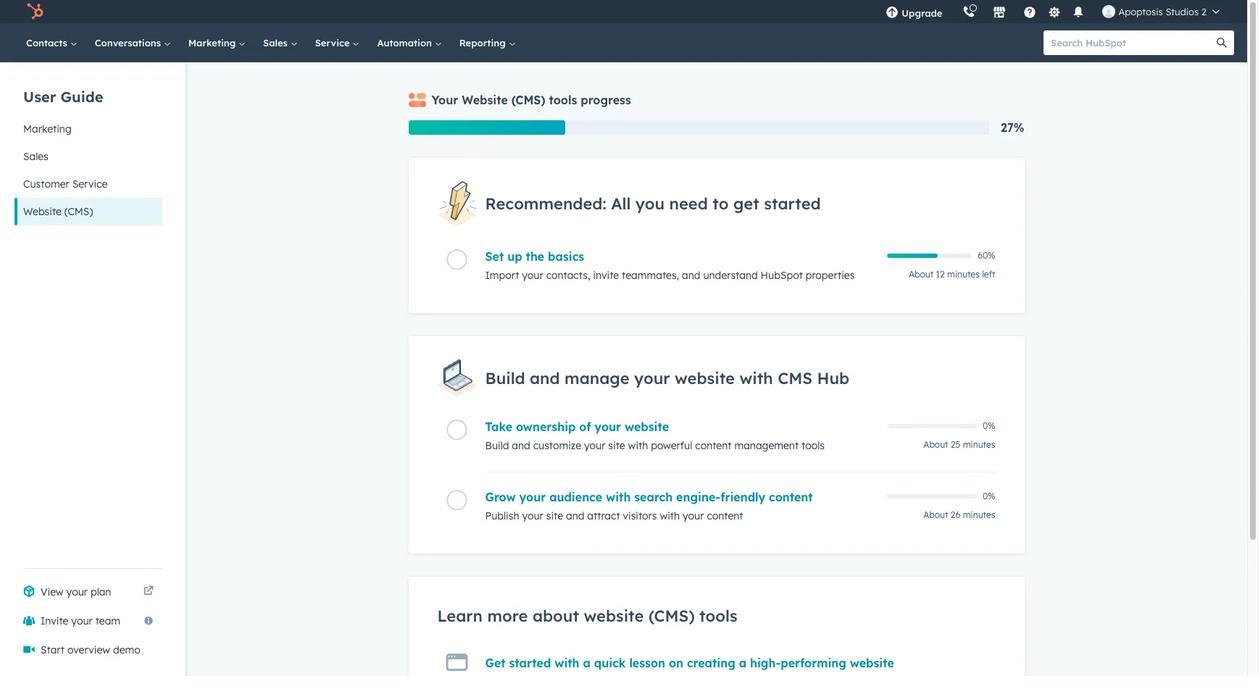 Task type: vqa. For each thing, say whether or not it's contained in the screenshot.
No
no



Task type: describe. For each thing, give the bounding box(es) containing it.
grow
[[485, 490, 516, 505]]

about for set up the basics
[[909, 269, 934, 280]]

need
[[670, 194, 708, 214]]

service inside button
[[72, 178, 108, 191]]

about
[[533, 606, 579, 626]]

your inside button
[[71, 615, 93, 628]]

all
[[611, 194, 631, 214]]

0% for take ownership of your website
[[983, 421, 996, 431]]

import
[[485, 269, 519, 282]]

12
[[936, 269, 945, 280]]

your inside "link"
[[66, 586, 88, 599]]

user
[[23, 87, 56, 105]]

website up quick
[[584, 606, 644, 626]]

2 a from the left
[[739, 656, 747, 671]]

upgrade image
[[886, 7, 899, 20]]

get started with a quick lesson on creating a high-performing website
[[485, 656, 895, 671]]

with inside take ownership of your website build and customize your site with powerful content management tools
[[628, 439, 648, 452]]

audience
[[550, 490, 603, 505]]

your right manage
[[634, 368, 670, 388]]

notifications button
[[1067, 0, 1092, 23]]

reporting
[[460, 37, 509, 49]]

minutes for set up the basics
[[948, 269, 980, 280]]

grow your audience with search engine-friendly content publish your site and attract visitors with your content
[[485, 490, 813, 523]]

set up the basics button
[[485, 250, 878, 264]]

take ownership of your website button
[[485, 420, 878, 434]]

your right of
[[595, 420, 621, 434]]

visitors
[[623, 510, 657, 523]]

team
[[95, 615, 120, 628]]

invite your team
[[41, 615, 120, 628]]

[object object] complete progress bar
[[887, 254, 938, 258]]

and up ownership
[[530, 368, 560, 388]]

site inside take ownership of your website build and customize your site with powerful content management tools
[[609, 439, 625, 452]]

get
[[485, 656, 506, 671]]

guide
[[61, 87, 103, 105]]

recommended: all you need to get started
[[485, 194, 821, 214]]

1 horizontal spatial marketing
[[188, 37, 239, 49]]

plan
[[91, 586, 111, 599]]

properties
[[806, 269, 855, 282]]

take
[[485, 420, 513, 434]]

settings link
[[1046, 4, 1064, 19]]

help image
[[1024, 7, 1037, 20]]

and inside grow your audience with search engine-friendly content publish your site and attract visitors with your content
[[566, 510, 585, 523]]

and inside set up the basics import your contacts, invite teammates, and understand hubspot properties
[[682, 269, 701, 282]]

teammates,
[[622, 269, 679, 282]]

start overview demo link
[[15, 636, 162, 665]]

grow your audience with search engine-friendly content button
[[485, 490, 878, 505]]

about for grow your audience with search engine-friendly content
[[924, 510, 949, 521]]

automation
[[377, 37, 435, 49]]

reporting link
[[451, 23, 525, 62]]

link opens in a new window image
[[144, 584, 154, 601]]

hubspot image
[[26, 3, 44, 20]]

search
[[635, 490, 673, 505]]

about 12 minutes left
[[909, 269, 996, 280]]

settings image
[[1048, 6, 1061, 19]]

customer service button
[[15, 170, 162, 198]]

view your plan
[[41, 586, 111, 599]]

60%
[[978, 250, 996, 261]]

apoptosis studios 2
[[1119, 6, 1207, 17]]

1 vertical spatial content
[[769, 490, 813, 505]]

0 vertical spatial website
[[462, 93, 508, 107]]

learn
[[438, 606, 483, 626]]

link opens in a new window image
[[144, 587, 154, 597]]

and inside take ownership of your website build and customize your site with powerful content management tools
[[512, 439, 531, 452]]

sales button
[[15, 143, 162, 170]]

service link
[[306, 23, 369, 62]]

your down engine-
[[683, 510, 704, 523]]

build inside take ownership of your website build and customize your site with powerful content management tools
[[485, 439, 509, 452]]

start overview demo
[[41, 644, 140, 657]]

site inside grow your audience with search engine-friendly content publish your site and attract visitors with your content
[[547, 510, 563, 523]]

view
[[41, 586, 64, 599]]

0% for grow your audience with search engine-friendly content
[[983, 491, 996, 502]]

quick
[[594, 656, 626, 671]]

set up the basics import your contacts, invite teammates, and understand hubspot properties
[[485, 250, 855, 282]]

with down grow your audience with search engine-friendly content button on the bottom of page
[[660, 510, 680, 523]]

demo
[[113, 644, 140, 657]]

hub
[[818, 368, 850, 388]]

ownership
[[516, 420, 576, 434]]

user guide
[[23, 87, 103, 105]]

invite your team button
[[15, 607, 162, 636]]

studios
[[1166, 6, 1199, 17]]

high-
[[750, 656, 781, 671]]

on
[[669, 656, 684, 671]]

website up the take ownership of your website button
[[675, 368, 735, 388]]

up
[[508, 250, 523, 264]]

the
[[526, 250, 545, 264]]

you
[[636, 194, 665, 214]]

26
[[951, 510, 961, 521]]

powerful
[[651, 439, 693, 452]]

marketplaces button
[[985, 0, 1015, 23]]

contacts,
[[546, 269, 590, 282]]

about for take ownership of your website
[[924, 439, 949, 450]]

management
[[735, 439, 799, 452]]

1 a from the left
[[583, 656, 591, 671]]

menu containing apoptosis studios 2
[[876, 0, 1230, 23]]

marketing button
[[15, 115, 162, 143]]

set
[[485, 250, 504, 264]]

your website (cms) tools progress progress bar
[[409, 120, 565, 135]]

view your plan link
[[15, 578, 162, 607]]

minutes for take ownership of your website
[[963, 439, 996, 450]]



Task type: locate. For each thing, give the bounding box(es) containing it.
0% up about 26 minutes
[[983, 491, 996, 502]]

0 vertical spatial about
[[909, 269, 934, 280]]

build up take
[[485, 368, 525, 388]]

take ownership of your website build and customize your site with powerful content management tools
[[485, 420, 825, 452]]

lesson
[[630, 656, 666, 671]]

tools inside take ownership of your website build and customize your site with powerful content management tools
[[802, 439, 825, 452]]

content inside take ownership of your website build and customize your site with powerful content management tools
[[696, 439, 732, 452]]

0 horizontal spatial website
[[23, 205, 62, 218]]

(cms) up your website (cms) tools progress progress bar at the top left of the page
[[512, 93, 546, 107]]

0 horizontal spatial (cms)
[[64, 205, 93, 218]]

cms
[[778, 368, 813, 388]]

(cms)
[[512, 93, 546, 107], [64, 205, 93, 218], [649, 606, 695, 626]]

1 horizontal spatial (cms)
[[512, 93, 546, 107]]

menu item
[[953, 0, 956, 23]]

2 vertical spatial content
[[707, 510, 744, 523]]

customer
[[23, 178, 69, 191]]

1 horizontal spatial tools
[[700, 606, 738, 626]]

content down the take ownership of your website button
[[696, 439, 732, 452]]

1 horizontal spatial started
[[764, 194, 821, 214]]

conversations
[[95, 37, 164, 49]]

website right performing at right bottom
[[850, 656, 895, 671]]

0 vertical spatial tools
[[549, 93, 577, 107]]

tools up 'creating'
[[700, 606, 738, 626]]

1 vertical spatial started
[[509, 656, 551, 671]]

1 vertical spatial marketing
[[23, 123, 72, 136]]

a left quick
[[583, 656, 591, 671]]

marketing left sales link
[[188, 37, 239, 49]]

with left powerful
[[628, 439, 648, 452]]

your right publish
[[522, 510, 544, 523]]

minutes right 12
[[948, 269, 980, 280]]

website up your website (cms) tools progress progress bar at the top left of the page
[[462, 93, 508, 107]]

creating
[[687, 656, 736, 671]]

about left 25
[[924, 439, 949, 450]]

customize
[[533, 439, 582, 452]]

minutes
[[948, 269, 980, 280], [963, 439, 996, 450], [963, 510, 996, 521]]

service
[[315, 37, 353, 49], [72, 178, 108, 191]]

upgrade
[[902, 7, 943, 19]]

(cms) inside button
[[64, 205, 93, 218]]

understand
[[704, 269, 758, 282]]

basics
[[548, 250, 585, 264]]

0 vertical spatial (cms)
[[512, 93, 546, 107]]

2 vertical spatial (cms)
[[649, 606, 695, 626]]

menu
[[876, 0, 1230, 23]]

0 vertical spatial minutes
[[948, 269, 980, 280]]

sales inside "button"
[[23, 150, 48, 163]]

sales link
[[255, 23, 306, 62]]

0% up about 25 minutes
[[983, 421, 996, 431]]

left
[[983, 269, 996, 280]]

publish
[[485, 510, 520, 523]]

and down set up the basics button
[[682, 269, 701, 282]]

website
[[675, 368, 735, 388], [625, 420, 669, 434], [584, 606, 644, 626], [850, 656, 895, 671]]

0 vertical spatial service
[[315, 37, 353, 49]]

service up website (cms) button
[[72, 178, 108, 191]]

site left powerful
[[609, 439, 625, 452]]

tools left progress in the top of the page
[[549, 93, 577, 107]]

apoptosis
[[1119, 6, 1164, 17]]

a left high-
[[739, 656, 747, 671]]

sales
[[263, 37, 291, 49], [23, 150, 48, 163]]

invite
[[593, 269, 619, 282]]

start
[[41, 644, 65, 657]]

your
[[522, 269, 544, 282], [634, 368, 670, 388], [595, 420, 621, 434], [584, 439, 606, 452], [519, 490, 546, 505], [522, 510, 544, 523], [683, 510, 704, 523], [66, 586, 88, 599], [71, 615, 93, 628]]

1 vertical spatial website
[[23, 205, 62, 218]]

website (cms)
[[23, 205, 93, 218]]

and
[[682, 269, 701, 282], [530, 368, 560, 388], [512, 439, 531, 452], [566, 510, 585, 523]]

1 vertical spatial build
[[485, 439, 509, 452]]

1 horizontal spatial sales
[[263, 37, 291, 49]]

a
[[583, 656, 591, 671], [739, 656, 747, 671]]

0 vertical spatial marketing
[[188, 37, 239, 49]]

0 horizontal spatial tools
[[549, 93, 577, 107]]

search image
[[1217, 38, 1228, 48]]

your down the
[[522, 269, 544, 282]]

notifications image
[[1073, 7, 1086, 20]]

engine-
[[677, 490, 721, 505]]

0 vertical spatial 0%
[[983, 421, 996, 431]]

hubspot link
[[17, 3, 54, 20]]

calling icon button
[[957, 2, 982, 21]]

2 0% from the top
[[983, 491, 996, 502]]

your left plan
[[66, 586, 88, 599]]

get started with a quick lesson on creating a high-performing website link
[[485, 656, 895, 671]]

your website (cms) tools progress
[[432, 93, 631, 107]]

started
[[764, 194, 821, 214], [509, 656, 551, 671]]

site
[[609, 439, 625, 452], [547, 510, 563, 523]]

website up powerful
[[625, 420, 669, 434]]

1 horizontal spatial a
[[739, 656, 747, 671]]

(cms) up on
[[649, 606, 695, 626]]

25
[[951, 439, 961, 450]]

0 vertical spatial started
[[764, 194, 821, 214]]

sales right "marketing" link
[[263, 37, 291, 49]]

and down audience
[[566, 510, 585, 523]]

with up attract
[[606, 490, 631, 505]]

0 horizontal spatial marketing
[[23, 123, 72, 136]]

tools right management
[[802, 439, 825, 452]]

1 horizontal spatial service
[[315, 37, 353, 49]]

minutes right 26
[[963, 510, 996, 521]]

0 horizontal spatial a
[[583, 656, 591, 671]]

0 vertical spatial site
[[609, 439, 625, 452]]

automation link
[[369, 23, 451, 62]]

1 vertical spatial site
[[547, 510, 563, 523]]

0 horizontal spatial site
[[547, 510, 563, 523]]

2 vertical spatial minutes
[[963, 510, 996, 521]]

marketing inside button
[[23, 123, 72, 136]]

recommended:
[[485, 194, 607, 214]]

1 build from the top
[[485, 368, 525, 388]]

and down take
[[512, 439, 531, 452]]

performing
[[781, 656, 847, 671]]

1 horizontal spatial website
[[462, 93, 508, 107]]

content down friendly
[[707, 510, 744, 523]]

with
[[740, 368, 773, 388], [628, 439, 648, 452], [606, 490, 631, 505], [660, 510, 680, 523], [555, 656, 580, 671]]

attract
[[588, 510, 620, 523]]

about left 12
[[909, 269, 934, 280]]

user guide views element
[[15, 62, 162, 225]]

service right sales link
[[315, 37, 353, 49]]

website
[[462, 93, 508, 107], [23, 205, 62, 218]]

search button
[[1210, 30, 1235, 55]]

minutes right 25
[[963, 439, 996, 450]]

your down of
[[584, 439, 606, 452]]

site down audience
[[547, 510, 563, 523]]

your inside set up the basics import your contacts, invite teammates, and understand hubspot properties
[[522, 269, 544, 282]]

with left quick
[[555, 656, 580, 671]]

to
[[713, 194, 729, 214]]

minutes for grow your audience with search engine-friendly content
[[963, 510, 996, 521]]

with left cms
[[740, 368, 773, 388]]

2 vertical spatial about
[[924, 510, 949, 521]]

1 vertical spatial 0%
[[983, 491, 996, 502]]

help button
[[1018, 0, 1043, 23]]

about 26 minutes
[[924, 510, 996, 521]]

get
[[734, 194, 760, 214]]

your left team
[[71, 615, 93, 628]]

1 horizontal spatial site
[[609, 439, 625, 452]]

calling icon image
[[963, 6, 976, 19]]

tara schultz image
[[1103, 5, 1116, 18]]

manage
[[565, 368, 630, 388]]

your right the grow
[[519, 490, 546, 505]]

1 0% from the top
[[983, 421, 996, 431]]

apoptosis studios 2 button
[[1094, 0, 1229, 23]]

2 build from the top
[[485, 439, 509, 452]]

0 horizontal spatial service
[[72, 178, 108, 191]]

1 vertical spatial minutes
[[963, 439, 996, 450]]

Search HubSpot search field
[[1044, 30, 1222, 55]]

2 vertical spatial tools
[[700, 606, 738, 626]]

marketplaces image
[[994, 7, 1007, 20]]

1 vertical spatial about
[[924, 439, 949, 450]]

about 25 minutes
[[924, 439, 996, 450]]

content right friendly
[[769, 490, 813, 505]]

tools
[[549, 93, 577, 107], [802, 439, 825, 452], [700, 606, 738, 626]]

customer service
[[23, 178, 108, 191]]

about
[[909, 269, 934, 280], [924, 439, 949, 450], [924, 510, 949, 521]]

sales up customer
[[23, 150, 48, 163]]

of
[[580, 420, 591, 434]]

invite
[[41, 615, 68, 628]]

more
[[488, 606, 528, 626]]

website inside button
[[23, 205, 62, 218]]

0 vertical spatial content
[[696, 439, 732, 452]]

website down customer
[[23, 205, 62, 218]]

progress
[[581, 93, 631, 107]]

0%
[[983, 421, 996, 431], [983, 491, 996, 502]]

0 horizontal spatial started
[[509, 656, 551, 671]]

1 vertical spatial (cms)
[[64, 205, 93, 218]]

0 vertical spatial build
[[485, 368, 525, 388]]

marketing down user
[[23, 123, 72, 136]]

0 horizontal spatial sales
[[23, 150, 48, 163]]

about left 26
[[924, 510, 949, 521]]

2
[[1202, 6, 1207, 17]]

marketing link
[[180, 23, 255, 62]]

27%
[[1001, 120, 1025, 135]]

contacts link
[[17, 23, 86, 62]]

(cms) down customer service button in the left top of the page
[[64, 205, 93, 218]]

2 horizontal spatial tools
[[802, 439, 825, 452]]

2 horizontal spatial (cms)
[[649, 606, 695, 626]]

build and manage your website with cms hub
[[485, 368, 850, 388]]

hubspot
[[761, 269, 803, 282]]

1 vertical spatial sales
[[23, 150, 48, 163]]

1 vertical spatial service
[[72, 178, 108, 191]]

website inside take ownership of your website build and customize your site with powerful content management tools
[[625, 420, 669, 434]]

0 vertical spatial sales
[[263, 37, 291, 49]]

1 vertical spatial tools
[[802, 439, 825, 452]]

build down take
[[485, 439, 509, 452]]

learn more about website (cms) tools
[[438, 606, 738, 626]]



